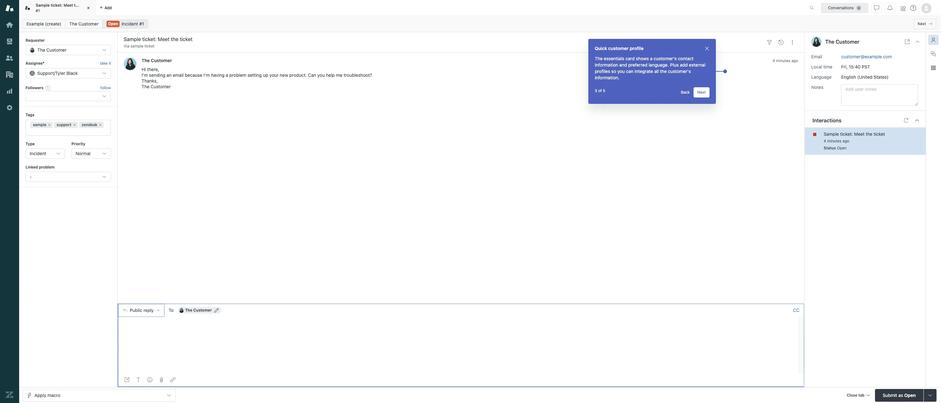 Task type: describe. For each thing, give the bounding box(es) containing it.
linked
[[26, 165, 38, 170]]

time
[[823, 64, 832, 69]]

4 minutes ago
[[773, 58, 798, 63]]

#1
[[36, 8, 40, 13]]

ticket for sample ticket: meet the ticket #1
[[81, 3, 92, 8]]

sample
[[130, 44, 143, 48]]

customer@example.com
[[841, 54, 892, 59]]

normal button
[[71, 149, 111, 159]]

via
[[124, 44, 129, 48]]

the right customer@example.com icon
[[185, 308, 192, 313]]

can
[[308, 73, 316, 78]]

1 vertical spatial close image
[[915, 39, 920, 44]]

view more details image
[[905, 39, 910, 44]]

example (create) button
[[22, 19, 66, 28]]

format text image
[[136, 378, 141, 383]]

it
[[109, 61, 111, 66]]

0 vertical spatial 4 minutes ago text field
[[773, 58, 798, 63]]

get help image
[[910, 5, 916, 11]]

your
[[269, 73, 278, 78]]

15:40
[[849, 64, 861, 69]]

close image inside quick customer profile dialog
[[704, 46, 710, 51]]

zendesk image
[[5, 391, 14, 399]]

external
[[689, 62, 705, 68]]

and
[[619, 62, 627, 68]]

3 of 5 back
[[595, 88, 690, 95]]

of
[[598, 88, 602, 93]]

essentials
[[604, 56, 624, 61]]

plus
[[670, 62, 679, 68]]

ticket: for sample ticket: meet the ticket #1
[[51, 3, 63, 8]]

take it
[[100, 61, 111, 66]]

cc
[[793, 308, 799, 313]]

all
[[654, 69, 659, 74]]

language.
[[649, 62, 669, 68]]

ago inside sample ticket: meet the ticket 4 minutes ago status open
[[843, 139, 849, 143]]

information
[[595, 62, 618, 68]]

preferred
[[628, 62, 647, 68]]

the customer right customer@example.com icon
[[185, 308, 212, 313]]

close image inside tabs tab list
[[85, 5, 92, 11]]

pst
[[862, 64, 870, 69]]

linked problem
[[26, 165, 54, 170]]

the inside the hi there, i'm sending an email because i'm having a problem setting up your new product. can you help me troubleshoot? thanks, the customer
[[142, 84, 149, 89]]

the customer up fri,
[[825, 39, 859, 45]]

follow
[[100, 85, 111, 90]]

hi
[[142, 67, 146, 72]]

as
[[898, 393, 903, 398]]

Add user notes text field
[[841, 84, 918, 106]]

you inside the hi there, i'm sending an email because i'm having a problem setting up your new product. can you help me troubleshoot? thanks, the customer
[[317, 73, 325, 78]]

1 vertical spatial next button
[[694, 87, 710, 98]]

draft mode image
[[124, 378, 129, 383]]

the inside the essentials card shows a customer's contact information and preferred language. plus add external profiles so you can integrate all the customer's information.
[[595, 56, 603, 61]]

follow button
[[100, 85, 111, 91]]

fri,
[[841, 64, 848, 69]]

add link (cmd k) image
[[170, 378, 175, 383]]

thanks,
[[142, 78, 158, 84]]

4 inside sample ticket: meet the ticket 4 minutes ago status open
[[824, 139, 826, 143]]

sending
[[149, 73, 165, 78]]

via sample ticket
[[124, 44, 154, 48]]

open inside sample ticket: meet the ticket 4 minutes ago status open
[[837, 146, 847, 150]]

example (create)
[[26, 21, 61, 26]]

take
[[100, 61, 108, 66]]

2 i'm from the left
[[203, 73, 210, 78]]

cc button
[[793, 308, 799, 314]]

Subject field
[[122, 35, 762, 43]]

shows
[[636, 56, 649, 61]]

0 horizontal spatial the customer link
[[65, 19, 103, 28]]

fri, 15:40 pst
[[841, 64, 870, 69]]

profile
[[630, 46, 644, 51]]

incident
[[30, 151, 46, 156]]

submit as open
[[883, 393, 916, 398]]

setting
[[248, 73, 262, 78]]

1 i'm from the left
[[142, 73, 148, 78]]

notes
[[811, 84, 823, 90]]

avatar image
[[124, 58, 136, 70]]

the for sample ticket: meet the ticket 4 minutes ago status open
[[866, 131, 872, 137]]

back button
[[677, 87, 694, 98]]

problem inside the hi there, i'm sending an email because i'm having a problem setting up your new product. can you help me troubleshoot? thanks, the customer
[[229, 73, 246, 78]]

customer
[[608, 46, 629, 51]]

customer inside the hi there, i'm sending an email because i'm having a problem setting up your new product. can you help me troubleshoot? thanks, the customer
[[151, 84, 171, 89]]

(create)
[[45, 21, 61, 26]]

open inside secondary element
[[108, 21, 118, 26]]

can
[[626, 69, 633, 74]]

ticket for sample ticket: meet the ticket 4 minutes ago status open
[[874, 131, 885, 137]]

the inside secondary element
[[69, 21, 77, 26]]

views image
[[5, 37, 14, 46]]

incident button
[[26, 149, 65, 159]]

admin image
[[5, 104, 14, 112]]

local time
[[811, 64, 832, 69]]

user image
[[811, 37, 821, 47]]

sample for sample ticket: meet the ticket #1
[[36, 3, 50, 8]]

email
[[173, 73, 184, 78]]

help
[[326, 73, 335, 78]]

sample ticket: meet the ticket #1
[[36, 3, 92, 13]]

edit user image
[[214, 308, 219, 313]]

quick customer profile dialog
[[588, 39, 716, 104]]

sample ticket: meet the ticket 4 minutes ago status open
[[824, 131, 885, 150]]

card
[[625, 56, 635, 61]]

so
[[611, 69, 616, 74]]

language
[[811, 74, 832, 80]]

get started image
[[5, 21, 14, 29]]

0 vertical spatial minutes
[[776, 58, 790, 63]]

to
[[169, 308, 174, 313]]

next for top next button
[[918, 21, 926, 26]]

meet for sample ticket: meet the ticket 4 minutes ago status open
[[854, 131, 865, 137]]

conversations
[[828, 5, 854, 10]]

the essentials card shows a customer's contact information and preferred language. plus add external profiles so you can integrate all the customer's information.
[[595, 56, 705, 80]]

submit
[[883, 393, 897, 398]]

customer up there,
[[151, 58, 172, 63]]

quick
[[595, 46, 607, 51]]



Task type: locate. For each thing, give the bounding box(es) containing it.
a inside the essentials card shows a customer's contact information and preferred language. plus add external profiles so you can integrate all the customer's information.
[[650, 56, 652, 61]]

local
[[811, 64, 822, 69]]

a inside the hi there, i'm sending an email because i'm having a problem setting up your new product. can you help me troubleshoot? thanks, the customer
[[226, 73, 228, 78]]

meet for sample ticket: meet the ticket #1
[[64, 3, 73, 8]]

quick customer profile
[[595, 46, 644, 51]]

1 horizontal spatial next
[[918, 21, 926, 26]]

0 vertical spatial next
[[918, 21, 926, 26]]

Public reply composer text field
[[121, 317, 797, 331]]

i'm down hi
[[142, 73, 148, 78]]

0 vertical spatial close image
[[85, 5, 92, 11]]

you
[[617, 69, 625, 74], [317, 73, 325, 78]]

the
[[69, 21, 77, 26], [825, 39, 834, 45], [595, 56, 603, 61], [142, 58, 150, 63], [142, 84, 149, 89], [185, 308, 192, 313]]

next button up customer context icon
[[914, 19, 936, 29]]

there,
[[147, 67, 159, 72]]

5
[[603, 88, 605, 93]]

2 vertical spatial open
[[904, 393, 916, 398]]

contact
[[678, 56, 694, 61]]

1 horizontal spatial 4 minutes ago text field
[[824, 139, 849, 143]]

english
[[841, 74, 856, 80]]

ticket: inside sample ticket: meet the ticket 4 minutes ago status open
[[840, 131, 853, 137]]

1 horizontal spatial minutes
[[827, 139, 841, 143]]

take it button
[[100, 60, 111, 67]]

0 vertical spatial the customer link
[[65, 19, 103, 28]]

0 horizontal spatial open
[[108, 21, 118, 26]]

english (united states)
[[841, 74, 888, 80]]

tab containing sample ticket: meet the ticket
[[19, 0, 96, 16]]

you right can
[[317, 73, 325, 78]]

1 vertical spatial a
[[226, 73, 228, 78]]

1 horizontal spatial ticket:
[[840, 131, 853, 137]]

1 vertical spatial minutes
[[827, 139, 841, 143]]

an
[[167, 73, 172, 78]]

sample inside the sample ticket: meet the ticket #1
[[36, 3, 50, 8]]

0 horizontal spatial a
[[226, 73, 228, 78]]

customer
[[78, 21, 99, 26], [836, 39, 859, 45], [151, 58, 172, 63], [151, 84, 171, 89], [193, 308, 212, 313]]

because
[[185, 73, 202, 78]]

the customer up there,
[[142, 58, 172, 63]]

zendesk products image
[[901, 6, 905, 11]]

email
[[811, 54, 822, 59]]

new
[[280, 73, 288, 78]]

open
[[108, 21, 118, 26], [837, 146, 847, 150], [904, 393, 916, 398]]

4 minutes ago text field
[[773, 58, 798, 63], [824, 139, 849, 143]]

priority
[[71, 141, 85, 146]]

0 vertical spatial meet
[[64, 3, 73, 8]]

1 vertical spatial ticket
[[144, 44, 154, 48]]

customer context image
[[931, 37, 936, 42]]

1 horizontal spatial problem
[[229, 73, 246, 78]]

1 horizontal spatial meet
[[854, 131, 865, 137]]

customer's down add
[[668, 69, 691, 74]]

meet inside the sample ticket: meet the ticket #1
[[64, 3, 73, 8]]

main element
[[0, 0, 19, 403]]

1 horizontal spatial i'm
[[203, 73, 210, 78]]

0 vertical spatial ago
[[791, 58, 798, 63]]

sample up "status"
[[824, 131, 839, 137]]

status
[[824, 146, 836, 150]]

next for bottommost next button
[[697, 90, 706, 95]]

1 horizontal spatial a
[[650, 56, 652, 61]]

problem left setting
[[229, 73, 246, 78]]

i'm left the having
[[203, 73, 210, 78]]

the down thanks,
[[142, 84, 149, 89]]

customer up customer@example.com
[[836, 39, 859, 45]]

a right the having
[[226, 73, 228, 78]]

the
[[74, 3, 80, 8], [660, 69, 667, 74], [866, 131, 872, 137]]

minutes up "status"
[[827, 139, 841, 143]]

2 horizontal spatial close image
[[915, 39, 920, 44]]

1 horizontal spatial the customer link
[[142, 58, 172, 63]]

next inside quick customer profile dialog
[[697, 90, 706, 95]]

customer down sending
[[151, 84, 171, 89]]

2 horizontal spatial the
[[866, 131, 872, 137]]

product.
[[289, 73, 307, 78]]

secondary element
[[19, 18, 941, 30]]

1 vertical spatial the
[[660, 69, 667, 74]]

0 vertical spatial sample
[[36, 3, 50, 8]]

minutes
[[776, 58, 790, 63], [827, 139, 841, 143]]

tab
[[19, 0, 96, 16]]

0 vertical spatial open
[[108, 21, 118, 26]]

4 minutes ago text field up "status"
[[824, 139, 849, 143]]

ticket: inside the sample ticket: meet the ticket #1
[[51, 3, 63, 8]]

meet
[[64, 3, 73, 8], [854, 131, 865, 137]]

the down the sample ticket: meet the ticket #1
[[69, 21, 77, 26]]

1 horizontal spatial next button
[[914, 19, 936, 29]]

profiles
[[595, 69, 610, 74]]

2 horizontal spatial open
[[904, 393, 916, 398]]

0 vertical spatial problem
[[229, 73, 246, 78]]

customer's up language.
[[654, 56, 677, 61]]

sample inside sample ticket: meet the ticket 4 minutes ago status open
[[824, 131, 839, 137]]

0 horizontal spatial next
[[697, 90, 706, 95]]

events image
[[778, 40, 783, 45]]

1 vertical spatial meet
[[854, 131, 865, 137]]

the customer link
[[65, 19, 103, 28], [142, 58, 172, 63]]

0 horizontal spatial ago
[[791, 58, 798, 63]]

ticket inside the sample ticket: meet the ticket #1
[[81, 3, 92, 8]]

zendesk support image
[[5, 4, 14, 12]]

interactions
[[812, 118, 841, 123]]

0 vertical spatial the
[[74, 3, 80, 8]]

organizations image
[[5, 70, 14, 79]]

2 vertical spatial the
[[866, 131, 872, 137]]

1 horizontal spatial the
[[660, 69, 667, 74]]

1 horizontal spatial 4
[[824, 139, 826, 143]]

1 horizontal spatial open
[[837, 146, 847, 150]]

customer down the sample ticket: meet the ticket #1
[[78, 21, 99, 26]]

1 horizontal spatial ticket
[[144, 44, 154, 48]]

1 vertical spatial open
[[837, 146, 847, 150]]

example
[[26, 21, 44, 26]]

1 vertical spatial problem
[[39, 165, 54, 170]]

1 vertical spatial the customer link
[[142, 58, 172, 63]]

the customer down the sample ticket: meet the ticket #1
[[69, 21, 99, 26]]

1 horizontal spatial sample
[[824, 131, 839, 137]]

0 horizontal spatial sample
[[36, 3, 50, 8]]

next button right back
[[694, 87, 710, 98]]

type
[[26, 141, 35, 146]]

apps image
[[931, 65, 936, 70]]

you inside the essentials card shows a customer's contact information and preferred language. plus add external profiles so you can integrate all the customer's information.
[[617, 69, 625, 74]]

a right shows
[[650, 56, 652, 61]]

0 horizontal spatial i'm
[[142, 73, 148, 78]]

4 minutes ago text field down events image
[[773, 58, 798, 63]]

customer left edit user image
[[193, 308, 212, 313]]

back
[[681, 90, 690, 95]]

ticket: down interactions at the top right of page
[[840, 131, 853, 137]]

close image
[[85, 5, 92, 11], [915, 39, 920, 44], [704, 46, 710, 51]]

1 vertical spatial 4
[[824, 139, 826, 143]]

sample for sample ticket: meet the ticket 4 minutes ago status open
[[824, 131, 839, 137]]

2 horizontal spatial ticket
[[874, 131, 885, 137]]

minutes down events image
[[776, 58, 790, 63]]

1 vertical spatial customer's
[[668, 69, 691, 74]]

4
[[773, 58, 775, 63], [824, 139, 826, 143]]

1 vertical spatial sample
[[824, 131, 839, 137]]

troubleshoot?
[[344, 73, 372, 78]]

states)
[[874, 74, 888, 80]]

information.
[[595, 75, 619, 80]]

1 vertical spatial ticket:
[[840, 131, 853, 137]]

the inside sample ticket: meet the ticket 4 minutes ago status open
[[866, 131, 872, 137]]

i'm
[[142, 73, 148, 78], [203, 73, 210, 78]]

me
[[336, 73, 342, 78]]

1 vertical spatial ago
[[843, 139, 849, 143]]

ticket
[[81, 3, 92, 8], [144, 44, 154, 48], [874, 131, 885, 137]]

1 horizontal spatial close image
[[704, 46, 710, 51]]

problem down incident popup button
[[39, 165, 54, 170]]

2 vertical spatial ticket
[[874, 131, 885, 137]]

the for sample ticket: meet the ticket #1
[[74, 3, 80, 8]]

0 horizontal spatial minutes
[[776, 58, 790, 63]]

you down "and"
[[617, 69, 625, 74]]

the customer link down the sample ticket: meet the ticket #1
[[65, 19, 103, 28]]

the up hi
[[142, 58, 150, 63]]

0 vertical spatial 4
[[773, 58, 775, 63]]

ticket:
[[51, 3, 63, 8], [840, 131, 853, 137]]

ticket: for sample ticket: meet the ticket 4 minutes ago status open
[[840, 131, 853, 137]]

customer inside secondary element
[[78, 21, 99, 26]]

conversations button
[[821, 3, 868, 13]]

ticket: up (create)
[[51, 3, 63, 8]]

0 horizontal spatial next button
[[694, 87, 710, 98]]

2 vertical spatial close image
[[704, 46, 710, 51]]

the right user icon
[[825, 39, 834, 45]]

tabs tab list
[[19, 0, 803, 16]]

customers image
[[5, 54, 14, 62]]

having
[[211, 73, 225, 78]]

0 horizontal spatial ticket
[[81, 3, 92, 8]]

ago
[[791, 58, 798, 63], [843, 139, 849, 143]]

1 horizontal spatial ago
[[843, 139, 849, 143]]

insert emojis image
[[147, 378, 152, 383]]

add attachment image
[[159, 378, 164, 383]]

meet inside sample ticket: meet the ticket 4 minutes ago status open
[[854, 131, 865, 137]]

minutes inside sample ticket: meet the ticket 4 minutes ago status open
[[827, 139, 841, 143]]

0 horizontal spatial ticket:
[[51, 3, 63, 8]]

hi there, i'm sending an email because i'm having a problem setting up your new product. can you help me troubleshoot? thanks, the customer
[[142, 67, 372, 89]]

0 horizontal spatial you
[[317, 73, 325, 78]]

0 vertical spatial a
[[650, 56, 652, 61]]

customer@example.com image
[[179, 308, 184, 313]]

1 vertical spatial 4 minutes ago text field
[[824, 139, 849, 143]]

0 horizontal spatial 4 minutes ago text field
[[773, 58, 798, 63]]

ticket inside sample ticket: meet the ticket 4 minutes ago status open
[[874, 131, 885, 137]]

0 vertical spatial customer's
[[654, 56, 677, 61]]

the customer inside secondary element
[[69, 21, 99, 26]]

(united
[[857, 74, 873, 80]]

the customer link up there,
[[142, 58, 172, 63]]

open link
[[102, 19, 148, 28]]

1 vertical spatial next
[[697, 90, 706, 95]]

next
[[918, 21, 926, 26], [697, 90, 706, 95]]

reporting image
[[5, 87, 14, 95]]

integrate
[[635, 69, 653, 74]]

customer's
[[654, 56, 677, 61], [668, 69, 691, 74]]

up
[[263, 73, 268, 78]]

add
[[680, 62, 688, 68]]

next button
[[914, 19, 936, 29], [694, 87, 710, 98]]

0 horizontal spatial meet
[[64, 3, 73, 8]]

0 horizontal spatial 4
[[773, 58, 775, 63]]

3
[[595, 88, 597, 93]]

1 horizontal spatial you
[[617, 69, 625, 74]]

sample up #1
[[36, 3, 50, 8]]

the inside the sample ticket: meet the ticket #1
[[74, 3, 80, 8]]

0 horizontal spatial the
[[74, 3, 80, 8]]

normal
[[76, 151, 90, 156]]

0 vertical spatial ticket:
[[51, 3, 63, 8]]

the inside the essentials card shows a customer's contact information and preferred language. plus add external profiles so you can integrate all the customer's information.
[[660, 69, 667, 74]]

0 vertical spatial ticket
[[81, 3, 92, 8]]

0 horizontal spatial problem
[[39, 165, 54, 170]]

0 vertical spatial next button
[[914, 19, 936, 29]]

the up information
[[595, 56, 603, 61]]

problem
[[229, 73, 246, 78], [39, 165, 54, 170]]

0 horizontal spatial close image
[[85, 5, 92, 11]]



Task type: vqa. For each thing, say whether or not it's contained in the screenshot.
ticket to the top
yes



